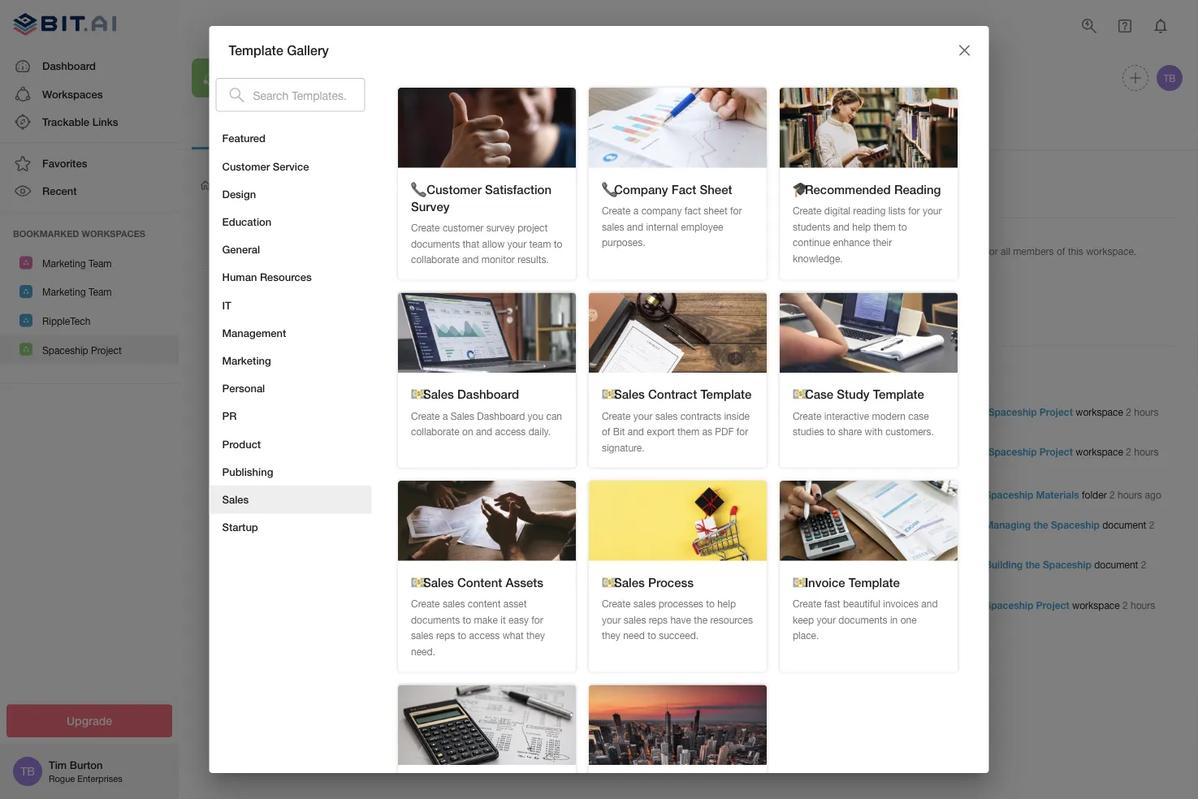 Task type: describe. For each thing, give the bounding box(es) containing it.
create sales content asset documents to make it easy for sales reps to access what they need.
[[411, 598, 545, 657]]

0 vertical spatial materials
[[346, 223, 397, 238]]

your inside create your sales contracts inside of bit and export them as pdf for signature.
[[633, 410, 652, 422]]

general
[[222, 243, 260, 256]]

need
[[623, 630, 645, 642]]

tim for tim burton updated spaceship project workspace
[[899, 406, 915, 417]]

spaceship down "remove favorite" image
[[363, 344, 423, 359]]

management button
[[209, 319, 372, 347]]

spaceship down folder
[[1051, 519, 1100, 531]]

for inside create your sales contracts inside of bit and export them as pdf for signature.
[[736, 426, 748, 437]]

beautiful
[[843, 598, 880, 610]]

new
[[807, 179, 830, 192]]

for left all on the right top
[[987, 245, 998, 257]]

results.
[[517, 254, 549, 265]]

project up updated spaceship project workspace
[[1040, 406, 1073, 417]]

on
[[462, 426, 473, 437]]

create for 📞 customer satisfaction survey
[[411, 222, 440, 233]]

1 vertical spatial materials
[[1036, 490, 1080, 501]]

recent
[[42, 185, 77, 197]]

2 hours ago down "remove favorite" image
[[376, 307, 423, 317]]

monitor
[[481, 254, 515, 265]]

create interactive modern case studies to share with customers.
[[793, 410, 934, 437]]

management
[[222, 327, 286, 339]]

spaceship project link for updated
[[989, 406, 1073, 417]]

customers.
[[885, 426, 934, 437]]

2 hours ago up updated spaceship project workspace
[[899, 406, 1159, 431]]

sheet
[[703, 205, 727, 216]]

create for 🎓recommended reading
[[793, 205, 821, 216]]

one
[[900, 614, 917, 626]]

tim for tim burton created managing the spaceship document
[[899, 519, 915, 531]]

📞 customer satisfaction survey image
[[398, 88, 576, 168]]

tim burton rogue enterprises
[[49, 759, 122, 784]]

dashboard button
[[0, 52, 179, 80]]

team for 2nd 'marketing team' "button" from the top of the page
[[88, 287, 112, 298]]

sales inside create your sales contracts inside of bit and export them as pdf for signature.
[[655, 410, 677, 422]]

create your sales contracts inside of bit and export them as pdf for signature.
[[602, 410, 750, 453]]

1 vertical spatial dashboard
[[457, 387, 519, 402]]

template left the gallery
[[229, 42, 283, 58]]

0 horizontal spatial managing
[[283, 344, 339, 359]]

remove favorite image
[[418, 281, 438, 301]]

managing the spaceship link
[[985, 519, 1100, 531]]

continue
[[793, 237, 830, 248]]

lists
[[888, 205, 905, 216]]

dashboard inside create a sales dashboard you can collaborate on and access daily.
[[477, 410, 525, 422]]

favorite image for spaceship materials
[[403, 221, 422, 240]]

your inside create fast beautiful invoices and keep your documents in one place.
[[817, 614, 836, 626]]

in
[[890, 614, 898, 626]]

workspace.
[[1086, 245, 1137, 257]]

burton for tim burton created building the spaceship document
[[917, 559, 947, 571]]

collaborate inside 'create customer survey project documents that allow your team to collaborate and monitor results.'
[[411, 254, 459, 265]]

sales inside create a sales dashboard you can collaborate on and access daily.
[[450, 410, 474, 422]]

2 hours ago up tim burton created building the spaceship document
[[899, 519, 1155, 544]]

succeed.
[[659, 630, 698, 642]]

for inside create sales content asset documents to make it easy for sales reps to access what they need.
[[531, 614, 543, 626]]

rogue
[[49, 774, 75, 784]]

documents for 💵sales content assets
[[411, 614, 460, 626]]

tim burton created spaceship project workspace
[[899, 600, 1120, 611]]

workspaces
[[82, 228, 145, 239]]

satisfaction
[[485, 182, 551, 197]]

spaceship project button
[[0, 335, 179, 364]]

pr
[[222, 410, 237, 423]]

pr button
[[209, 403, 372, 430]]

items
[[915, 196, 948, 212]]

Search Templates... search field
[[253, 78, 365, 112]]

💵sales content assets image
[[398, 481, 576, 561]]

sales up need. at the left bottom
[[411, 630, 433, 642]]

company
[[641, 205, 682, 216]]

education
[[222, 215, 272, 228]]

insights link
[[452, 111, 582, 150]]

pdf
[[715, 426, 734, 437]]

your inside 'create customer survey project documents that allow your team to collaborate and monitor results.'
[[507, 238, 526, 249]]

updated spaceship project workspace
[[947, 446, 1124, 458]]

spaceship down the tim burton updated spaceship project workspace
[[989, 446, 1037, 458]]

create new
[[769, 179, 830, 192]]

inside
[[724, 410, 750, 422]]

you
[[527, 410, 543, 422]]

tim burton updated spaceship project workspace
[[899, 406, 1124, 417]]

featured button
[[209, 125, 372, 153]]

spaceship materials link
[[985, 490, 1080, 501]]

tim for tim burton created spaceship project workspace
[[899, 600, 915, 611]]

tab list containing documents
[[192, 111, 1185, 150]]

resources
[[710, 614, 753, 626]]

2 marketing team button from the top
[[0, 277, 179, 306]]

create digital reading lists for your students and help them to continue enhance their knowledge.
[[793, 205, 942, 264]]

💵invoice template image
[[780, 481, 957, 561]]

spaceship up updated spaceship project workspace
[[989, 406, 1037, 417]]

access inside create a sales dashboard you can collaborate on and access daily.
[[495, 426, 526, 437]]

workspace for tim burton created spaceship project workspace
[[1073, 600, 1120, 611]]

reps inside create sales content asset documents to make it easy for sales reps to access what they need.
[[436, 630, 455, 642]]

trackable links
[[42, 115, 118, 128]]

publishing button
[[209, 458, 372, 486]]

easy
[[508, 614, 529, 626]]

template up beautiful
[[849, 575, 900, 590]]

keep
[[793, 614, 814, 626]]

tim burton created spaceship materials folder 2 hours ago
[[899, 490, 1162, 501]]

content inside tab list
[[334, 123, 388, 137]]

💵case study template image
[[780, 293, 957, 373]]

personal
[[222, 382, 265, 395]]

recent button
[[0, 177, 179, 205]]

the right "resources"
[[332, 284, 350, 298]]

bit
[[613, 426, 625, 437]]

the down managing the spaceship link
[[1026, 559, 1041, 571]]

modern
[[872, 410, 906, 422]]

marketing for 2nd 'marketing team' "button" from the top of the page
[[42, 287, 86, 298]]

the down building the spaceship
[[342, 344, 360, 359]]

gallery
[[287, 42, 329, 58]]

pinned
[[869, 196, 911, 212]]

0 vertical spatial access
[[953, 245, 984, 257]]

tim burton created building the spaceship document
[[899, 559, 1139, 571]]

library
[[391, 123, 439, 137]]

create inside 'create new' button
[[769, 179, 804, 192]]

the inside create sales processes to help your sales reps have the resources they need to succeed.
[[694, 614, 707, 626]]

assets
[[505, 575, 543, 590]]

project inside button
[[91, 344, 122, 356]]

1 vertical spatial spaceship project link
[[989, 446, 1073, 458]]

sales inside button
[[222, 493, 249, 506]]

2 hours ago down tim burton created building the spaceship document
[[899, 600, 1156, 625]]

and inside create your sales contracts inside of bit and export them as pdf for signature.
[[627, 426, 644, 437]]

💵sales contract template image
[[589, 293, 767, 373]]

favorites
[[42, 157, 87, 170]]

personal button
[[209, 375, 372, 403]]

employee
[[681, 221, 723, 232]]

sales up "need"
[[623, 614, 646, 626]]

tim for tim burton created spaceship materials folder 2 hours ago
[[899, 490, 915, 501]]

2 updated from the top
[[950, 446, 986, 458]]

need.
[[411, 646, 435, 657]]

settings
[[619, 123, 674, 137]]

template up inside at right bottom
[[700, 387, 752, 402]]

their
[[873, 237, 892, 248]]

💵case study template
[[793, 387, 924, 402]]

project down the building the spaceship link
[[1036, 600, 1070, 611]]

what
[[502, 630, 523, 642]]

create for 💵case study template
[[793, 410, 821, 422]]

create customer survey project documents that allow your team to collaborate and monitor results.
[[411, 222, 562, 265]]

process
[[648, 575, 694, 590]]

education button
[[209, 208, 372, 236]]

💵sales process
[[602, 575, 694, 590]]

the down 'spaceship materials' link
[[1034, 519, 1049, 531]]

reading
[[853, 205, 886, 216]]

workspaces button
[[0, 80, 179, 108]]

trackable
[[42, 115, 89, 128]]

1 updated from the top
[[950, 406, 986, 417]]

and inside 'create customer survey project documents that allow your team to collaborate and monitor results.'
[[462, 254, 478, 265]]

fast
[[824, 598, 840, 610]]

startup
[[222, 521, 258, 534]]

💵sales for 💵sales contract template
[[602, 387, 645, 402]]

sheet
[[700, 182, 732, 197]]

2 hours ago up tim burton created spaceship materials folder 2 hours ago
[[899, 446, 1159, 471]]

general button
[[209, 236, 372, 264]]

dashboard inside button
[[42, 60, 96, 72]]

interactive
[[824, 410, 869, 422]]

template gallery dialog
[[209, 26, 989, 800]]

upgrade button
[[7, 705, 172, 738]]



Task type: locate. For each thing, give the bounding box(es) containing it.
spaceship left "remove favorite" image
[[353, 284, 413, 298]]

1 vertical spatial content
[[457, 575, 502, 590]]

documents inside create sales content asset documents to make it easy for sales reps to access what they need.
[[411, 614, 460, 626]]

0 horizontal spatial they
[[526, 630, 545, 642]]

create inside "create digital reading lists for your students and help them to continue enhance their knowledge."
[[793, 205, 821, 216]]

💵sales up create a sales dashboard you can collaborate on and access daily.
[[411, 387, 454, 402]]

reps inside create sales processes to help your sales reps have the resources they need to succeed.
[[649, 614, 668, 626]]

pin
[[869, 245, 883, 257]]

favorite image down survey
[[403, 221, 422, 240]]

2 team from the top
[[88, 287, 112, 298]]

tim inside tim burton rogue enterprises
[[49, 759, 67, 772]]

created for spaceship project
[[950, 600, 982, 611]]

create new button
[[756, 169, 843, 202]]

product
[[222, 438, 261, 450]]

they inside create sales content asset documents to make it easy for sales reps to access what they need.
[[526, 630, 545, 642]]

1 horizontal spatial tb
[[1164, 72, 1176, 84]]

burton for tim burton created spaceship materials folder 2 hours ago
[[917, 490, 947, 501]]

0 vertical spatial customer
[[222, 160, 270, 173]]

0 vertical spatial updated
[[950, 406, 986, 417]]

0 horizontal spatial reps
[[436, 630, 455, 642]]

2 they from the left
[[602, 630, 620, 642]]

content inside template gallery dialog
[[457, 575, 502, 590]]

1 horizontal spatial favorite image
[[428, 342, 448, 361]]

0 vertical spatial insights
[[490, 123, 543, 137]]

📞company fact sheet image
[[589, 88, 767, 168]]

create for 💵sales content assets
[[411, 598, 440, 610]]

spaceship up 'tim burton created managing the spaceship document'
[[985, 490, 1034, 501]]

create up "need"
[[602, 598, 631, 610]]

0 vertical spatial dashboard
[[42, 60, 96, 72]]

1 horizontal spatial help
[[852, 221, 871, 232]]

studies
[[793, 426, 824, 437]]

created right invoices
[[950, 600, 982, 611]]

home
[[216, 179, 245, 191]]

created for spaceship materials
[[950, 490, 982, 501]]

dashboard
[[42, 60, 96, 72], [457, 387, 519, 402], [477, 410, 525, 422]]

it button
[[209, 292, 372, 319]]

documents inside 'create customer survey project documents that allow your team to collaborate and monitor results.'
[[411, 238, 460, 249]]

0 horizontal spatial tb
[[20, 765, 35, 778]]

access inside create sales content asset documents to make it easy for sales reps to access what they need.
[[469, 630, 500, 642]]

1 horizontal spatial insights
[[869, 324, 917, 340]]

1 vertical spatial marketing team
[[42, 287, 112, 298]]

team up rippletech button
[[88, 287, 112, 298]]

customer service button
[[209, 153, 372, 180]]

they inside create sales processes to help your sales reps have the resources they need to succeed.
[[602, 630, 620, 642]]

and inside 'create a company fact sheet for sales and internal employee purposes.'
[[627, 221, 643, 232]]

1 vertical spatial marketing
[[42, 287, 86, 298]]

rippletech button
[[0, 306, 179, 335]]

sales down 💵sales process
[[633, 598, 656, 610]]

the
[[332, 284, 350, 298], [342, 344, 360, 359], [1034, 519, 1049, 531], [1026, 559, 1041, 571], [694, 614, 707, 626]]

of inside create your sales contracts inside of bit and export them as pdf for signature.
[[602, 426, 610, 437]]

marketing team
[[42, 258, 112, 269], [42, 287, 112, 298]]

collaborate inside create a sales dashboard you can collaborate on and access daily.
[[411, 426, 459, 437]]

0 vertical spatial spaceship project link
[[989, 406, 1073, 417]]

access left the daily.
[[495, 426, 526, 437]]

sales up export
[[655, 410, 677, 422]]

materials up managing the spaceship link
[[1036, 490, 1080, 501]]

create sales processes to help your sales reps have the resources they need to succeed.
[[602, 598, 753, 642]]

insights up today
[[869, 324, 917, 340]]

created up 'tim burton created managing the spaceship document'
[[950, 490, 982, 501]]

collaborate up "remove favorite" image
[[411, 254, 459, 265]]

managing up "personal" button
[[283, 344, 339, 359]]

invoices
[[883, 598, 919, 610]]

service
[[273, 160, 309, 173]]

1 they from the left
[[526, 630, 545, 642]]

0 vertical spatial marketing team
[[42, 258, 112, 269]]

📞
[[411, 182, 423, 197]]

spaceship project link for created
[[985, 600, 1070, 611]]

make
[[474, 614, 498, 626]]

team
[[529, 238, 551, 249]]

them left as
[[677, 426, 699, 437]]

collaborate left on
[[411, 426, 459, 437]]

of left "this"
[[1057, 245, 1066, 257]]

💵sales up create sales content asset documents to make it easy for sales reps to access what they need.
[[411, 575, 454, 590]]

team
[[88, 258, 112, 269], [88, 287, 112, 298]]

burton inside tim burton rogue enterprises
[[70, 759, 103, 772]]

1 horizontal spatial managing
[[985, 519, 1031, 531]]

a
[[633, 205, 638, 216], [442, 410, 448, 422]]

export
[[647, 426, 675, 437]]

4 created from the top
[[950, 600, 982, 611]]

create up the studies
[[793, 410, 821, 422]]

project down rippletech button
[[91, 344, 122, 356]]

1 vertical spatial building
[[985, 559, 1023, 571]]

of left bit
[[602, 426, 610, 437]]

documents for 📞 customer satisfaction survey
[[411, 238, 460, 249]]

human
[[222, 271, 257, 284]]

create down the 💵sales dashboard
[[411, 410, 440, 422]]

template gallery
[[229, 42, 329, 58]]

1 vertical spatial insights
[[869, 324, 917, 340]]

marketing button
[[209, 347, 372, 375]]

a down 📞company
[[633, 205, 638, 216]]

1 team from the top
[[88, 258, 112, 269]]

and inside create a sales dashboard you can collaborate on and access daily.
[[476, 426, 492, 437]]

1 vertical spatial favorite image
[[428, 342, 448, 361]]

create for 💵sales process
[[602, 598, 631, 610]]

and inside "create digital reading lists for your students and help them to continue enhance their knowledge."
[[833, 221, 849, 232]]

💵case
[[793, 387, 833, 402]]

1 vertical spatial workspace
[[1076, 446, 1124, 458]]

0 horizontal spatial spaceship project
[[42, 344, 122, 356]]

project up 'spaceship materials' link
[[1040, 446, 1073, 458]]

human resources button
[[209, 264, 372, 292]]

workspaces
[[42, 88, 103, 100]]

1 vertical spatial them
[[677, 426, 699, 437]]

💵sales request tracker image
[[398, 685, 576, 765]]

allow
[[482, 238, 504, 249]]

0 horizontal spatial sales
[[222, 493, 249, 506]]

items
[[886, 245, 910, 257]]

tab list
[[192, 111, 1185, 150]]

favorite image up the 💵sales dashboard
[[428, 342, 448, 361]]

0 vertical spatial spaceship project
[[244, 69, 367, 86]]

to inside the create interactive modern case studies to share with customers.
[[827, 426, 835, 437]]

managing the spaceship
[[283, 344, 423, 359]]

survey
[[411, 199, 449, 214]]

1 horizontal spatial a
[[633, 205, 638, 216]]

spaceship inside button
[[42, 344, 88, 356]]

create inside 'create a company fact sheet for sales and internal employee purposes.'
[[602, 205, 631, 216]]

insights up satisfaction
[[490, 123, 543, 137]]

created up tim burton created building the spaceship document
[[950, 519, 982, 531]]

1 marketing team from the top
[[42, 258, 112, 269]]

survey
[[486, 222, 515, 233]]

1 vertical spatial customer
[[426, 182, 481, 197]]

links
[[92, 115, 118, 128]]

a for 📞company
[[633, 205, 638, 216]]

sales up startup
[[222, 493, 249, 506]]

💵sales for 💵sales process
[[602, 575, 645, 590]]

dashboard left you
[[477, 410, 525, 422]]

create inside create sales content asset documents to make it easy for sales reps to access what they need.
[[411, 598, 440, 610]]

marketing team button down bookmarked workspaces
[[0, 248, 179, 277]]

and down that
[[462, 254, 478, 265]]

1 vertical spatial access
[[495, 426, 526, 437]]

a inside 'create a company fact sheet for sales and internal employee purposes.'
[[633, 205, 638, 216]]

tim for tim burton created building the spaceship document
[[899, 559, 915, 571]]

marketing for 2nd 'marketing team' "button" from the bottom of the page
[[42, 258, 86, 269]]

0 horizontal spatial a
[[442, 410, 448, 422]]

🚀 company one-pager image
[[589, 685, 767, 765]]

2 marketing team from the top
[[42, 287, 112, 298]]

0 vertical spatial collaborate
[[411, 254, 459, 265]]

rippletech
[[42, 315, 90, 327]]

1 horizontal spatial them
[[873, 221, 896, 232]]

2 vertical spatial spaceship project link
[[985, 600, 1070, 611]]

customer up home
[[222, 160, 270, 173]]

help down reading
[[852, 221, 871, 232]]

1 horizontal spatial of
[[1057, 245, 1066, 257]]

1 vertical spatial document
[[1095, 559, 1139, 571]]

💵sales for 💵sales dashboard
[[411, 387, 454, 402]]

0 vertical spatial reps
[[649, 614, 668, 626]]

0 vertical spatial managing
[[283, 344, 339, 359]]

0 vertical spatial content
[[334, 123, 388, 137]]

💵sales up bit
[[602, 387, 645, 402]]

1 vertical spatial team
[[88, 287, 112, 298]]

burton for tim burton updated spaceship project workspace
[[917, 406, 947, 417]]

with
[[865, 426, 883, 437]]

burton for tim burton created managing the spaceship document
[[917, 519, 947, 531]]

marketing inside button
[[222, 354, 271, 367]]

2 hours ago up tim burton created spaceship project workspace on the bottom right
[[899, 559, 1147, 584]]

💵sales for 💵sales content assets
[[411, 575, 454, 590]]

spaceship project link down tim burton created building the spaceship document
[[985, 600, 1070, 611]]

your down fast
[[817, 614, 836, 626]]

create inside create a sales dashboard you can collaborate on and access daily.
[[411, 410, 440, 422]]

favorite image
[[403, 221, 422, 240], [428, 342, 448, 361]]

create inside 'create customer survey project documents that allow your team to collaborate and monitor results.'
[[411, 222, 440, 233]]

your inside create sales processes to help your sales reps have the resources they need to succeed.
[[602, 614, 621, 626]]

2 collaborate from the top
[[411, 426, 459, 437]]

0 vertical spatial them
[[873, 221, 896, 232]]

1 vertical spatial managing
[[985, 519, 1031, 531]]

and right bit
[[627, 426, 644, 437]]

your down project
[[507, 238, 526, 249]]

1 vertical spatial collaborate
[[411, 426, 459, 437]]

marketing up personal
[[222, 354, 271, 367]]

startup button
[[209, 514, 372, 542]]

marketing team button up 'rippletech'
[[0, 277, 179, 306]]

3 created from the top
[[950, 559, 982, 571]]

documents
[[220, 123, 293, 137]]

they right what
[[526, 630, 545, 642]]

create down 📞company
[[602, 205, 631, 216]]

content
[[467, 598, 500, 610]]

tb inside tb button
[[1164, 72, 1176, 84]]

a down the 💵sales dashboard
[[442, 410, 448, 422]]

created up tim burton created spaceship project workspace on the bottom right
[[950, 559, 982, 571]]

create inside create fast beautiful invoices and keep your documents in one place.
[[793, 598, 821, 610]]

them for contract
[[677, 426, 699, 437]]

🎓recommended reading
[[793, 182, 941, 197]]

building
[[283, 284, 329, 298], [985, 559, 1023, 571]]

project
[[517, 222, 547, 233]]

help inside create sales processes to help your sales reps have the resources they need to succeed.
[[717, 598, 736, 610]]

1 collaborate from the top
[[411, 254, 459, 265]]

settings link
[[582, 111, 712, 150]]

documents down customer
[[411, 238, 460, 249]]

for right the easy on the bottom of page
[[531, 614, 543, 626]]

favorite image for managing the spaceship
[[428, 342, 448, 361]]

can
[[546, 410, 562, 422]]

1 horizontal spatial reps
[[649, 614, 668, 626]]

1 horizontal spatial spaceship project
[[244, 69, 367, 86]]

💵sales process image
[[589, 481, 767, 561]]

design
[[222, 188, 256, 200]]

members
[[1013, 245, 1054, 257]]

spaceship down template gallery
[[244, 69, 315, 86]]

asset
[[503, 598, 526, 610]]

materials up building the spaceship
[[346, 223, 397, 238]]

0 vertical spatial document
[[1103, 519, 1147, 531]]

it
[[500, 614, 506, 626]]

workspace up folder
[[1076, 446, 1124, 458]]

sales
[[450, 410, 474, 422], [222, 493, 249, 506]]

workspace down the building the spaceship link
[[1073, 600, 1120, 611]]

tim for tim burton rogue enterprises
[[49, 759, 67, 772]]

them up their
[[873, 221, 896, 232]]

marketing team down bookmarked workspaces
[[42, 258, 112, 269]]

workspace for tim burton updated spaceship project workspace
[[1076, 406, 1124, 417]]

spaceship down managing the spaceship link
[[1043, 559, 1092, 571]]

to inside 'create customer survey project documents that allow your team to collaborate and monitor results.'
[[554, 238, 562, 249]]

documents down beautiful
[[838, 614, 887, 626]]

for left quick
[[912, 245, 924, 257]]

documents up need. at the left bottom
[[411, 614, 460, 626]]

document for tim burton created building the spaceship document
[[1095, 559, 1139, 571]]

💵sales dashboard image
[[398, 293, 576, 373]]

0 vertical spatial workspace
[[1076, 406, 1124, 417]]

content up content in the bottom of the page
[[457, 575, 502, 590]]

0 horizontal spatial content
[[334, 123, 388, 137]]

2
[[376, 246, 381, 257], [376, 307, 381, 317], [376, 367, 381, 378], [1126, 406, 1132, 417], [1126, 446, 1132, 458], [1110, 490, 1115, 501], [1149, 519, 1155, 531], [1141, 559, 1147, 571], [1123, 600, 1128, 611]]

help inside "create digital reading lists for your students and help them to continue enhance their knowledge."
[[852, 221, 871, 232]]

0 vertical spatial favorite image
[[403, 221, 422, 240]]

project down the gallery
[[319, 69, 367, 86]]

a inside create a sales dashboard you can collaborate on and access daily.
[[442, 410, 448, 422]]

0 horizontal spatial building
[[283, 284, 329, 298]]

1 vertical spatial of
[[602, 426, 610, 437]]

and down digital
[[833, 221, 849, 232]]

create inside create sales processes to help your sales reps have the resources they need to succeed.
[[602, 598, 631, 610]]

0 vertical spatial marketing
[[42, 258, 86, 269]]

📞 customer satisfaction survey
[[411, 182, 551, 214]]

created for managing the spaceship
[[950, 519, 982, 531]]

0 vertical spatial help
[[852, 221, 871, 232]]

purposes.
[[602, 237, 645, 248]]

2 created from the top
[[950, 519, 982, 531]]

customer inside button
[[222, 160, 270, 173]]

home link
[[198, 178, 245, 193]]

2 vertical spatial access
[[469, 630, 500, 642]]

workspace up updated spaceship project workspace
[[1076, 406, 1124, 417]]

2 hours ago down managing the spaceship
[[376, 367, 423, 378]]

1 horizontal spatial building
[[985, 559, 1023, 571]]

and inside create fast beautiful invoices and keep your documents in one place.
[[921, 598, 938, 610]]

create up bit
[[602, 410, 631, 422]]

contract
[[648, 387, 697, 402]]

your inside "create digital reading lists for your students and help them to continue enhance their knowledge."
[[923, 205, 942, 216]]

💵sales dashboard
[[411, 387, 519, 402]]

2 vertical spatial marketing
[[222, 354, 271, 367]]

0 horizontal spatial favorite image
[[403, 221, 422, 240]]

workspace
[[1076, 406, 1124, 417], [1076, 446, 1124, 458], [1073, 600, 1120, 611]]

a for 💵sales
[[442, 410, 448, 422]]

them inside "create digital reading lists for your students and help them to continue enhance their knowledge."
[[873, 221, 896, 232]]

0 horizontal spatial them
[[677, 426, 699, 437]]

2 vertical spatial dashboard
[[477, 410, 525, 422]]

1 vertical spatial a
[[442, 410, 448, 422]]

spaceship down tim burton created building the spaceship document
[[985, 600, 1034, 611]]

1 horizontal spatial materials
[[1036, 490, 1080, 501]]

tim
[[899, 406, 915, 417], [899, 490, 915, 501], [899, 519, 915, 531], [899, 559, 915, 571], [899, 600, 915, 611], [49, 759, 67, 772]]

🎓recommended
[[793, 182, 891, 197]]

trackable links button
[[0, 108, 179, 136]]

sales inside 'create a company fact sheet for sales and internal employee purposes.'
[[602, 221, 624, 232]]

and up purposes.
[[627, 221, 643, 232]]

sales up purposes.
[[602, 221, 624, 232]]

create left new
[[769, 179, 804, 192]]

create fast beautiful invoices and keep your documents in one place.
[[793, 598, 938, 642]]

1 vertical spatial help
[[717, 598, 736, 610]]

document for tim burton created managing the spaceship document
[[1103, 519, 1147, 531]]

to inside "create digital reading lists for your students and help them to continue enhance their knowledge."
[[898, 221, 907, 232]]

create for 💵sales dashboard
[[411, 410, 440, 422]]

1 horizontal spatial sales
[[450, 410, 474, 422]]

them for reading
[[873, 221, 896, 232]]

create for 📞company fact sheet
[[602, 205, 631, 216]]

1 created from the top
[[950, 490, 982, 501]]

updated down the tim burton updated spaceship project workspace
[[950, 446, 986, 458]]

0 horizontal spatial insights
[[490, 123, 543, 137]]

them inside create your sales contracts inside of bit and export them as pdf for signature.
[[677, 426, 699, 437]]

the right have
[[694, 614, 707, 626]]

0 vertical spatial team
[[88, 258, 112, 269]]

dashboard up create a sales dashboard you can collaborate on and access daily.
[[457, 387, 519, 402]]

spaceship
[[244, 69, 315, 86], [283, 223, 342, 238], [353, 284, 413, 298], [363, 344, 423, 359], [42, 344, 88, 356], [989, 406, 1037, 417], [989, 446, 1037, 458], [985, 490, 1034, 501], [1051, 519, 1100, 531], [1043, 559, 1092, 571], [985, 600, 1034, 611]]

1 vertical spatial reps
[[436, 630, 455, 642]]

0 vertical spatial a
[[633, 205, 638, 216]]

students
[[793, 221, 830, 232]]

for down inside at right bottom
[[736, 426, 748, 437]]

dashboard up workspaces
[[42, 60, 96, 72]]

updated right case at the bottom right
[[950, 406, 986, 417]]

1 horizontal spatial they
[[602, 630, 620, 642]]

create for 💵sales contract template
[[602, 410, 631, 422]]

reps
[[649, 614, 668, 626], [436, 630, 455, 642]]

burton for tim burton created spaceship project workspace
[[917, 600, 947, 611]]

design button
[[209, 180, 372, 208]]

burton for tim burton rogue enterprises
[[70, 759, 103, 772]]

for inside 'create a company fact sheet for sales and internal employee purposes.'
[[730, 205, 742, 216]]

1 vertical spatial tb
[[20, 765, 35, 778]]

created for building the spaceship
[[950, 559, 982, 571]]

insights inside insights link
[[490, 123, 543, 137]]

1 vertical spatial sales
[[222, 493, 249, 506]]

collaborate
[[411, 254, 459, 265], [411, 426, 459, 437]]

spaceship project inside button
[[42, 344, 122, 356]]

marketing down bookmarked workspaces
[[42, 258, 86, 269]]

1 vertical spatial updated
[[950, 446, 986, 458]]

create inside create your sales contracts inside of bit and export them as pdf for signature.
[[602, 410, 631, 422]]

🎓recommended reading image
[[780, 88, 957, 168]]

0 horizontal spatial help
[[717, 598, 736, 610]]

spaceship down design button
[[283, 223, 342, 238]]

1 vertical spatial spaceship project
[[42, 344, 122, 356]]

sales button
[[209, 486, 372, 514]]

for
[[730, 205, 742, 216], [908, 205, 920, 216], [912, 245, 924, 257], [987, 245, 998, 257], [736, 426, 748, 437], [531, 614, 543, 626]]

2 hours ago up "remove favorite" image
[[376, 246, 423, 257]]

💵invoice template
[[793, 575, 900, 590]]

marketing team up 'rippletech'
[[42, 287, 112, 298]]

this
[[1068, 245, 1084, 257]]

content library
[[334, 123, 439, 137]]

template down today
[[873, 387, 924, 402]]

2 vertical spatial workspace
[[1073, 600, 1120, 611]]

0 vertical spatial building
[[283, 284, 329, 298]]

help up resources
[[717, 598, 736, 610]]

fact
[[684, 205, 701, 216]]

have
[[670, 614, 691, 626]]

spaceship project link up tim burton created spaceship materials folder 2 hours ago
[[989, 446, 1073, 458]]

0 horizontal spatial customer
[[222, 160, 270, 173]]

that
[[462, 238, 479, 249]]

1 marketing team button from the top
[[0, 248, 179, 277]]

0 vertical spatial tb
[[1164, 72, 1176, 84]]

upgrade
[[67, 715, 112, 728]]

create down survey
[[411, 222, 440, 233]]

marketing
[[42, 258, 86, 269], [42, 287, 86, 298], [222, 354, 271, 367]]

1 horizontal spatial customer
[[426, 182, 481, 197]]

quick
[[927, 245, 950, 257]]

0 horizontal spatial of
[[602, 426, 610, 437]]

as
[[702, 426, 712, 437]]

0 horizontal spatial materials
[[346, 223, 397, 238]]

sales left content in the bottom of the page
[[442, 598, 465, 610]]

documents inside create fast beautiful invoices and keep your documents in one place.
[[838, 614, 887, 626]]

and right on
[[476, 426, 492, 437]]

0 vertical spatial sales
[[450, 410, 474, 422]]

0 vertical spatial of
[[1057, 245, 1066, 257]]

pin items for quick access for all members of this workspace.
[[869, 245, 1137, 257]]

create up 'students'
[[793, 205, 821, 216]]

customer inside '📞 customer satisfaction survey'
[[426, 182, 481, 197]]

team for 2nd 'marketing team' "button" from the bottom of the page
[[88, 258, 112, 269]]

for inside "create digital reading lists for your students and help them to continue enhance their knowledge."
[[908, 205, 920, 216]]

create inside the create interactive modern case studies to share with customers.
[[793, 410, 821, 422]]

managing down tim burton created spaceship materials folder 2 hours ago
[[985, 519, 1031, 531]]

create for 💵invoice template
[[793, 598, 821, 610]]

spaceship materials
[[283, 223, 397, 238]]

1 horizontal spatial content
[[457, 575, 502, 590]]

create up need. at the left bottom
[[411, 598, 440, 610]]



Task type: vqa. For each thing, say whether or not it's contained in the screenshot.


